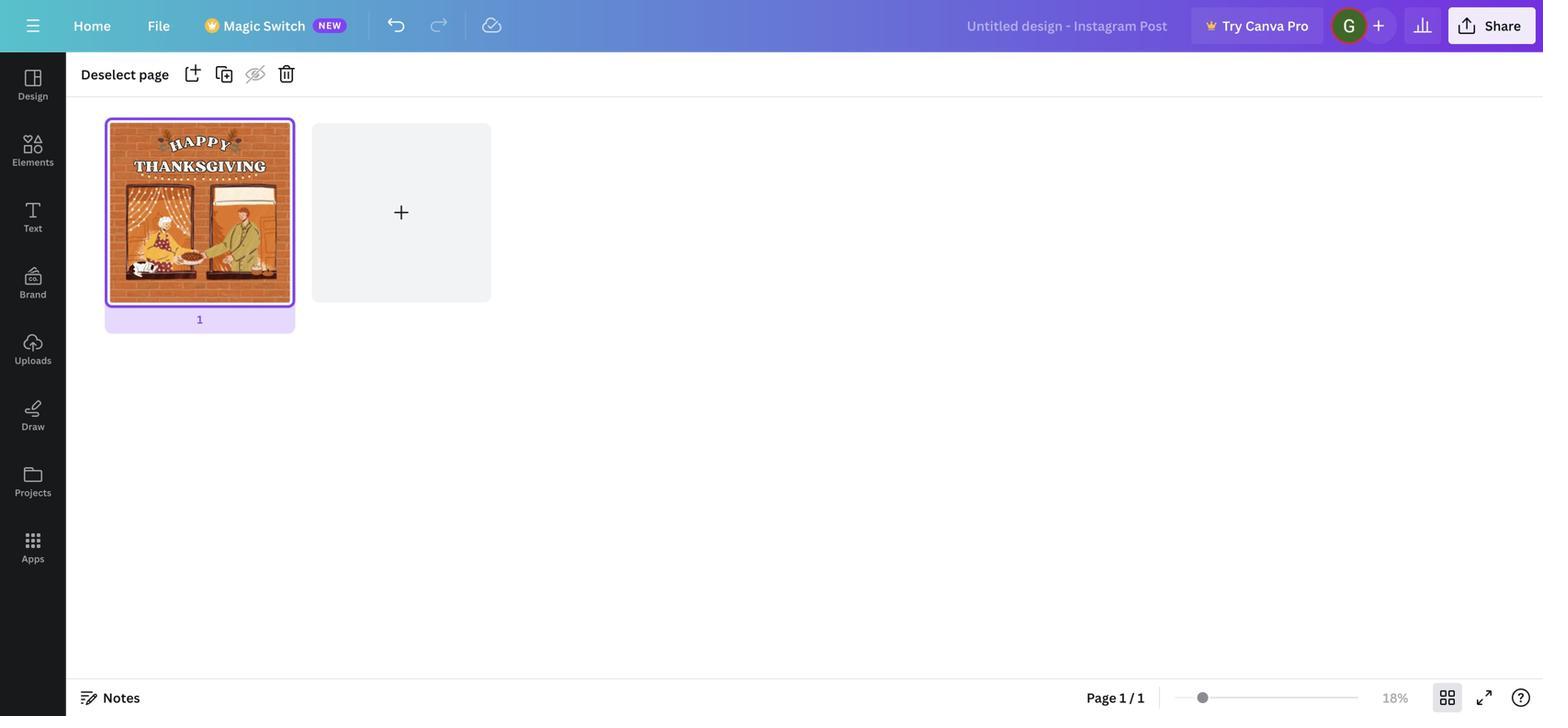 Task type: vqa. For each thing, say whether or not it's contained in the screenshot.
Main menu bar
yes



Task type: locate. For each thing, give the bounding box(es) containing it.
brand
[[20, 288, 47, 301]]

1 horizontal spatial 1
[[1120, 689, 1127, 707]]

page 1 / 1
[[1087, 689, 1145, 707]]

home
[[73, 17, 111, 34]]

apps
[[22, 553, 44, 565]]

/
[[1130, 689, 1135, 707]]

thanksgiving
[[134, 157, 266, 176], [134, 157, 266, 176]]

0 horizontal spatial 1
[[197, 312, 203, 327]]

18% button
[[1366, 684, 1426, 713]]

1
[[197, 312, 203, 327], [1120, 689, 1127, 707], [1138, 689, 1145, 707]]

side panel tab list
[[0, 52, 66, 582]]

share
[[1485, 17, 1521, 34]]

notes button
[[73, 684, 147, 713]]

uploads button
[[0, 317, 66, 383]]

notes
[[103, 689, 140, 707]]

file button
[[133, 7, 185, 44]]

try canva pro button
[[1192, 7, 1324, 44]]

magic switch
[[223, 17, 306, 34]]

try
[[1223, 17, 1243, 34]]

switch
[[263, 17, 306, 34]]

brand button
[[0, 251, 66, 317]]

deselect
[[81, 66, 136, 83]]

design button
[[0, 52, 66, 119]]

projects button
[[0, 449, 66, 515]]

projects
[[15, 487, 51, 499]]

page
[[1087, 689, 1117, 707]]



Task type: describe. For each thing, give the bounding box(es) containing it.
deselect page button
[[73, 60, 176, 89]]

Design title text field
[[952, 7, 1184, 44]]

draw button
[[0, 383, 66, 449]]

elements button
[[0, 119, 66, 185]]

try canva pro
[[1223, 17, 1309, 34]]

apps button
[[0, 515, 66, 582]]

design
[[18, 90, 48, 102]]

draw
[[22, 421, 45, 433]]

file
[[148, 17, 170, 34]]

18%
[[1383, 689, 1409, 707]]

2 horizontal spatial 1
[[1138, 689, 1145, 707]]

pro
[[1288, 17, 1309, 34]]

text button
[[0, 185, 66, 251]]

magic
[[223, 17, 260, 34]]

page
[[139, 66, 169, 83]]

home link
[[59, 7, 126, 44]]

canva
[[1246, 17, 1285, 34]]

new
[[318, 19, 342, 32]]

share button
[[1449, 7, 1536, 44]]

elements
[[12, 156, 54, 169]]

deselect page
[[81, 66, 169, 83]]

main menu bar
[[0, 0, 1543, 52]]

uploads
[[15, 355, 52, 367]]

text
[[24, 222, 42, 235]]



